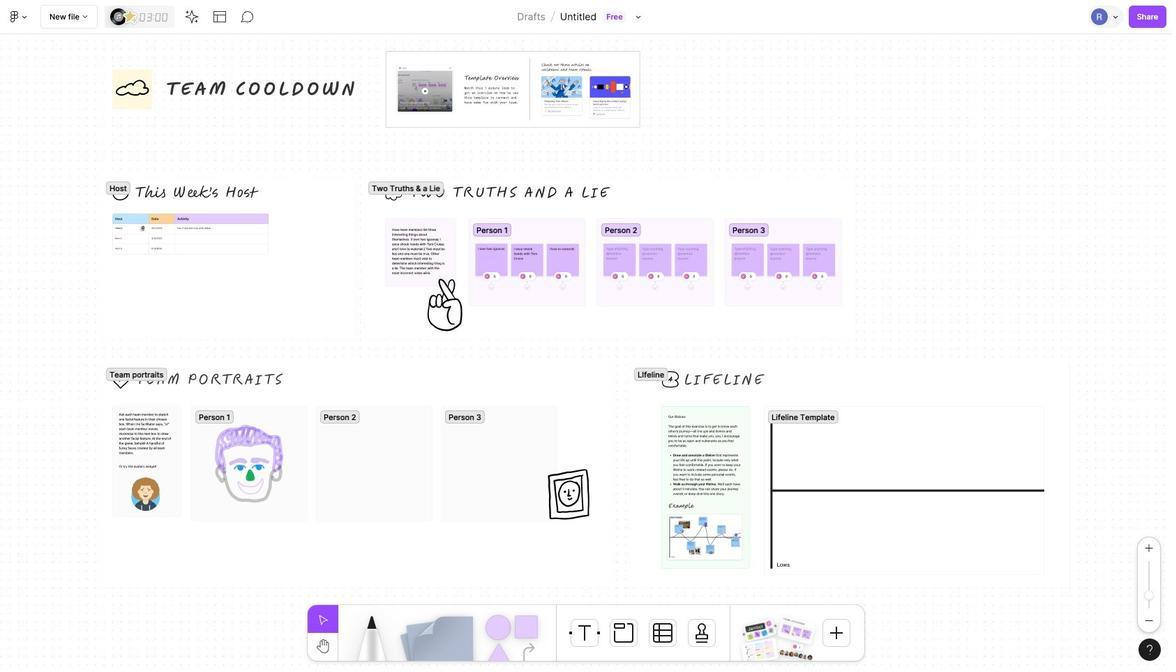 Task type: locate. For each thing, give the bounding box(es) containing it.
team charter image
[[741, 638, 779, 664]]

team cooldown image
[[777, 616, 817, 645]]

multiplayer tools image
[[1111, 0, 1122, 33]]

File name text field
[[560, 8, 597, 26]]



Task type: describe. For each thing, give the bounding box(es) containing it.
help image
[[1147, 645, 1153, 655]]

view comments image
[[241, 10, 255, 24]]

main toolbar region
[[0, 0, 1172, 34]]



